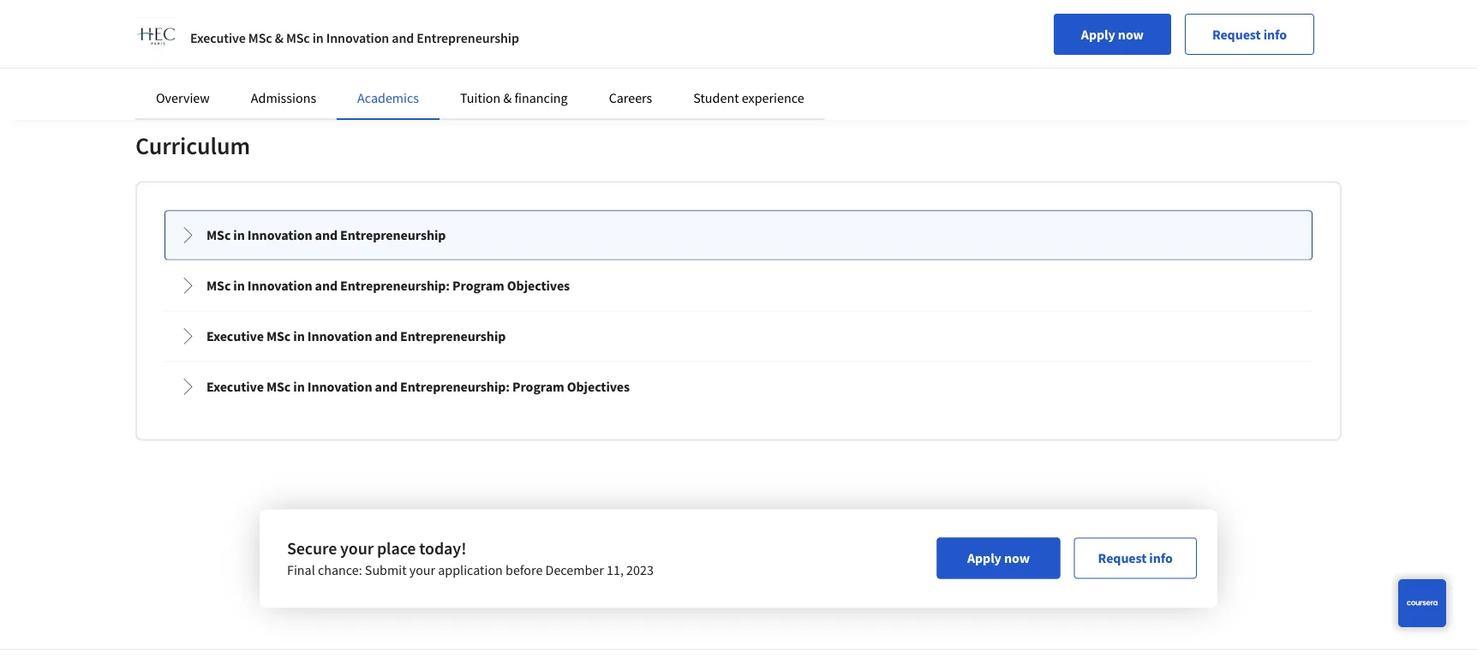 Task type: locate. For each thing, give the bounding box(es) containing it.
0 horizontal spatial apply now
[[967, 550, 1030, 567]]

program inside dropdown button
[[513, 379, 564, 396]]

1 horizontal spatial apply
[[1081, 26, 1116, 43]]

your
[[340, 538, 374, 559], [409, 562, 435, 579]]

0 horizontal spatial request
[[1098, 550, 1147, 567]]

2 vertical spatial entrepreneurship
[[400, 328, 506, 345]]

in
[[313, 29, 324, 46], [233, 227, 245, 244], [233, 277, 245, 295], [293, 328, 305, 345], [293, 379, 305, 396]]

financing
[[515, 89, 568, 106]]

apply now for executive msc & msc in innovation and entrepreneurship
[[1081, 26, 1144, 43]]

1 vertical spatial objectives
[[567, 379, 630, 396]]

0 horizontal spatial your
[[340, 538, 374, 559]]

executive for executive msc & msc in innovation and entrepreneurship
[[190, 29, 246, 46]]

experience
[[742, 89, 804, 106]]

and
[[392, 29, 414, 46], [315, 227, 338, 244], [315, 277, 338, 295], [375, 328, 398, 345], [375, 379, 398, 396]]

entrepreneurship: inside dropdown button
[[340, 277, 450, 295]]

apply for executive msc & msc in innovation and entrepreneurship
[[1081, 26, 1116, 43]]

request info button
[[1185, 14, 1315, 55], [1074, 538, 1197, 579]]

now for executive msc & msc in innovation and entrepreneurship
[[1118, 26, 1144, 43]]

overview
[[156, 89, 210, 106]]

request info for executive msc & msc in innovation and entrepreneurship
[[1213, 26, 1287, 43]]

11,
[[607, 562, 624, 579]]

0 vertical spatial apply
[[1081, 26, 1116, 43]]

admissions link
[[251, 89, 316, 106]]

request info
[[1213, 26, 1287, 43], [1098, 550, 1173, 567]]

& up admissions link
[[275, 29, 283, 46]]

0 vertical spatial &
[[275, 29, 283, 46]]

info
[[1264, 26, 1287, 43], [1149, 550, 1173, 567]]

now for final chance: submit your application before december 11, 2023
[[1004, 550, 1030, 567]]

executive for executive msc in innovation and entrepreneurship: program objectives
[[207, 379, 264, 396]]

and down msc in innovation and entrepreneurship: program objectives
[[375, 328, 398, 345]]

msc in innovation and entrepreneurship button
[[165, 211, 1312, 259]]

executive msc & msc in innovation and entrepreneurship
[[190, 29, 519, 46]]

1 vertical spatial your
[[409, 562, 435, 579]]

apply now button
[[1054, 14, 1171, 55], [937, 538, 1060, 579]]

request info button for executive msc & msc in innovation and entrepreneurship
[[1185, 14, 1315, 55]]

entrepreneurship up executive msc in innovation and entrepreneurship: program objectives
[[400, 328, 506, 345]]

entrepreneurship: inside dropdown button
[[400, 379, 510, 396]]

1 vertical spatial entrepreneurship:
[[400, 379, 510, 396]]

1 vertical spatial entrepreneurship
[[340, 227, 446, 244]]

chance:
[[318, 562, 362, 579]]

1 vertical spatial apply now
[[967, 550, 1030, 567]]

executive msc in innovation and entrepreneurship
[[207, 328, 506, 345]]

0 horizontal spatial info
[[1149, 550, 1173, 567]]

entrepreneurship up msc in innovation and entrepreneurship: program objectives
[[340, 227, 446, 244]]

overview link
[[156, 89, 210, 106]]

0 vertical spatial executive
[[190, 29, 246, 46]]

1 horizontal spatial your
[[409, 562, 435, 579]]

0 horizontal spatial request info
[[1098, 550, 1173, 567]]

tuition & financing
[[460, 89, 568, 106]]

0 horizontal spatial &
[[275, 29, 283, 46]]

1 horizontal spatial now
[[1118, 26, 1144, 43]]

1 horizontal spatial apply now
[[1081, 26, 1144, 43]]

your up chance:
[[340, 538, 374, 559]]

1 horizontal spatial info
[[1264, 26, 1287, 43]]

0 vertical spatial request
[[1213, 26, 1261, 43]]

1 vertical spatial now
[[1004, 550, 1030, 567]]

december
[[545, 562, 604, 579]]

apply now
[[1081, 26, 1144, 43], [967, 550, 1030, 567]]

0 vertical spatial objectives
[[507, 277, 570, 295]]

and inside dropdown button
[[375, 328, 398, 345]]

executive inside dropdown button
[[207, 328, 264, 345]]

0 vertical spatial request info button
[[1185, 14, 1315, 55]]

entrepreneurship up tuition
[[417, 29, 519, 46]]

1 vertical spatial &
[[503, 89, 512, 106]]

innovation inside executive msc in innovation and entrepreneurship: program objectives dropdown button
[[307, 379, 372, 396]]

0 vertical spatial apply now button
[[1054, 14, 1171, 55]]

0 vertical spatial request info
[[1213, 26, 1287, 43]]

0 vertical spatial program
[[453, 277, 504, 295]]

final
[[287, 562, 315, 579]]

0 horizontal spatial apply
[[967, 550, 1002, 567]]

0 vertical spatial apply now
[[1081, 26, 1144, 43]]

program
[[453, 277, 504, 295], [513, 379, 564, 396]]

executive
[[190, 29, 246, 46], [207, 328, 264, 345], [207, 379, 264, 396]]

innovation
[[326, 29, 389, 46], [248, 227, 312, 244], [248, 277, 312, 295], [307, 328, 372, 345], [307, 379, 372, 396]]

and up msc in innovation and entrepreneurship: program objectives
[[315, 227, 338, 244]]

1 vertical spatial request
[[1098, 550, 1147, 567]]

1 horizontal spatial request
[[1213, 26, 1261, 43]]

0 horizontal spatial now
[[1004, 550, 1030, 567]]

request for executive msc & msc in innovation and entrepreneurship
[[1213, 26, 1261, 43]]

apply now button for executive msc & msc in innovation and entrepreneurship
[[1054, 14, 1171, 55]]

apply
[[1081, 26, 1116, 43], [967, 550, 1002, 567]]

hec paris logo image
[[135, 17, 177, 58]]

1 vertical spatial request info button
[[1074, 538, 1197, 579]]

student experience
[[694, 89, 804, 106]]

info for final chance: submit your application before december 11, 2023
[[1149, 550, 1173, 567]]

executive msc in innovation and entrepreneurship: program objectives button
[[165, 363, 1312, 411]]

&
[[275, 29, 283, 46], [503, 89, 512, 106]]

1 vertical spatial program
[[513, 379, 564, 396]]

and down msc in innovation and entrepreneurship
[[315, 277, 338, 295]]

1 vertical spatial info
[[1149, 550, 1173, 567]]

0 vertical spatial info
[[1264, 26, 1287, 43]]

0 horizontal spatial program
[[453, 277, 504, 295]]

msc
[[248, 29, 272, 46], [286, 29, 310, 46], [207, 227, 231, 244], [207, 277, 231, 295], [266, 328, 291, 345], [266, 379, 291, 396]]

1 horizontal spatial program
[[513, 379, 564, 396]]

0 vertical spatial entrepreneurship:
[[340, 277, 450, 295]]

secure your place today! final chance: submit your application before december 11, 2023
[[287, 538, 654, 579]]

student experience link
[[694, 89, 804, 106]]

now
[[1118, 26, 1144, 43], [1004, 550, 1030, 567]]

executive inside dropdown button
[[207, 379, 264, 396]]

1 horizontal spatial request info
[[1213, 26, 1287, 43]]

request
[[1213, 26, 1261, 43], [1098, 550, 1147, 567]]

entrepreneurship:
[[340, 277, 450, 295], [400, 379, 510, 396]]

apply for final chance: submit your application before december 11, 2023
[[967, 550, 1002, 567]]

careers
[[609, 89, 652, 106]]

entrepreneurship inside dropdown button
[[400, 328, 506, 345]]

innovation inside msc in innovation and entrepreneurship dropdown button
[[248, 227, 312, 244]]

2 vertical spatial executive
[[207, 379, 264, 396]]

objectives inside dropdown button
[[567, 379, 630, 396]]

1 vertical spatial executive
[[207, 328, 264, 345]]

& right tuition
[[503, 89, 512, 106]]

objectives
[[507, 277, 570, 295], [567, 379, 630, 396]]

entrepreneurship
[[417, 29, 519, 46], [340, 227, 446, 244], [400, 328, 506, 345]]

innovation inside executive msc in innovation and entrepreneurship dropdown button
[[307, 328, 372, 345]]

1 vertical spatial apply
[[967, 550, 1002, 567]]

0 vertical spatial your
[[340, 538, 374, 559]]

1 vertical spatial apply now button
[[937, 538, 1060, 579]]

your down "today!"
[[409, 562, 435, 579]]

0 vertical spatial now
[[1118, 26, 1144, 43]]

msc in innovation and entrepreneurship: program objectives button
[[165, 262, 1312, 310]]

1 vertical spatial request info
[[1098, 550, 1173, 567]]

and down executive msc in innovation and entrepreneurship
[[375, 379, 398, 396]]



Task type: vqa. For each thing, say whether or not it's contained in the screenshot.
your to the bottom
yes



Task type: describe. For each thing, give the bounding box(es) containing it.
academics
[[357, 89, 419, 106]]

apply now button for final chance: submit your application before december 11, 2023
[[937, 538, 1060, 579]]

today!
[[419, 538, 466, 559]]

place
[[377, 538, 416, 559]]

careers link
[[609, 89, 652, 106]]

executive for executive msc in innovation and entrepreneurship
[[207, 328, 264, 345]]

submit
[[365, 562, 407, 579]]

program inside dropdown button
[[453, 277, 504, 295]]

0 vertical spatial entrepreneurship
[[417, 29, 519, 46]]

before
[[506, 562, 543, 579]]

request info for final chance: submit your application before december 11, 2023
[[1098, 550, 1173, 567]]

request info button for final chance: submit your application before december 11, 2023
[[1074, 538, 1197, 579]]

msc inside msc in innovation and entrepreneurship: program objectives dropdown button
[[207, 277, 231, 295]]

in inside dropdown button
[[293, 379, 305, 396]]

1 horizontal spatial &
[[503, 89, 512, 106]]

msc inside executive msc in innovation and entrepreneurship dropdown button
[[266, 328, 291, 345]]

msc in innovation and entrepreneurship
[[207, 227, 446, 244]]

msc in innovation and entrepreneurship: program objectives
[[207, 277, 570, 295]]

application
[[438, 562, 503, 579]]

admissions
[[251, 89, 316, 106]]

request for final chance: submit your application before december 11, 2023
[[1098, 550, 1147, 567]]

msc inside executive msc in innovation and entrepreneurship: program objectives dropdown button
[[266, 379, 291, 396]]

in inside dropdown button
[[293, 328, 305, 345]]

apply now for final chance: submit your application before december 11, 2023
[[967, 550, 1030, 567]]

executive msc in innovation and entrepreneurship: program objectives
[[207, 379, 630, 396]]

curriculum
[[135, 130, 250, 160]]

info for executive msc & msc in innovation and entrepreneurship
[[1264, 26, 1287, 43]]

objectives inside dropdown button
[[507, 277, 570, 295]]

msc inside msc in innovation and entrepreneurship dropdown button
[[207, 227, 231, 244]]

academics link
[[357, 89, 419, 106]]

executive msc in innovation and entrepreneurship button
[[165, 313, 1312, 361]]

secure
[[287, 538, 337, 559]]

innovation inside msc in innovation and entrepreneurship: program objectives dropdown button
[[248, 277, 312, 295]]

tuition & financing link
[[460, 89, 568, 106]]

student
[[694, 89, 739, 106]]

and up academics
[[392, 29, 414, 46]]

entrepreneurship inside dropdown button
[[340, 227, 446, 244]]

tuition
[[460, 89, 501, 106]]

2023
[[627, 562, 654, 579]]

and inside dropdown button
[[375, 379, 398, 396]]



